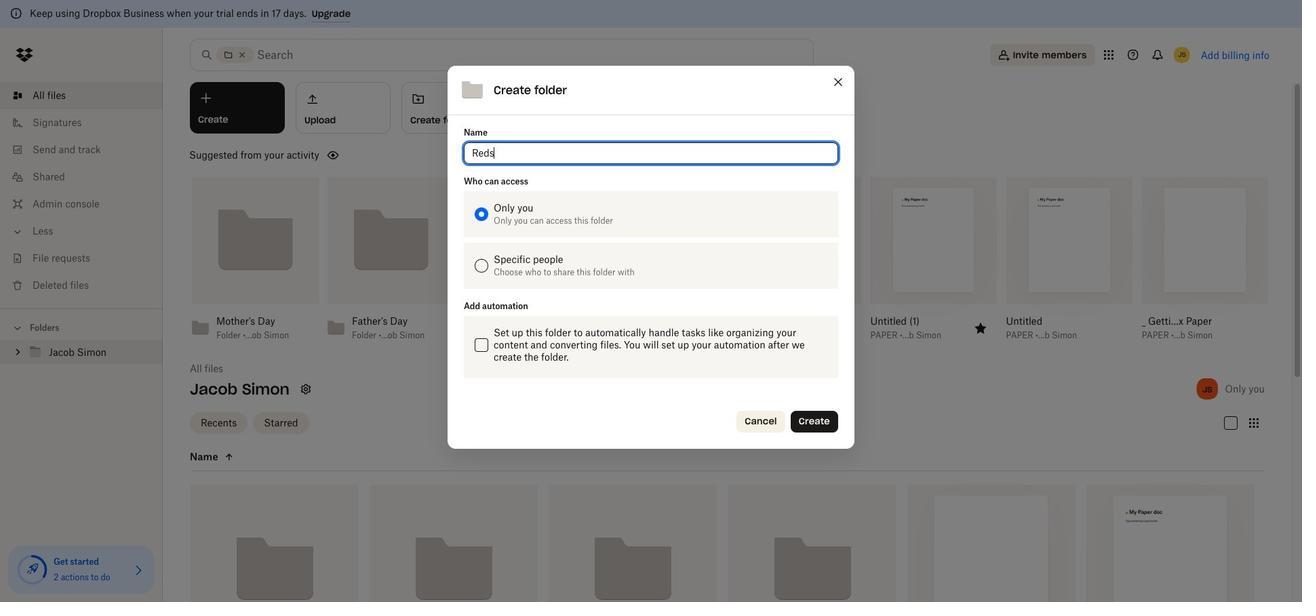 Task type: describe. For each thing, give the bounding box(es) containing it.
file, _ getting started with dropbox paper.paper row
[[907, 485, 1076, 602]]

file, _ my paper doc.paper row
[[1086, 485, 1255, 602]]

folder, mother's day row
[[549, 485, 717, 602]]

folder, father's day row
[[191, 485, 359, 602]]

less image
[[11, 225, 24, 239]]

folder, file requests row
[[370, 485, 538, 602]]

Folder name input text field
[[472, 146, 830, 161]]



Task type: locate. For each thing, give the bounding box(es) containing it.
None radio
[[475, 259, 488, 273]]

folder, send and track row
[[728, 485, 896, 602]]

list
[[0, 74, 163, 309]]

alert
[[0, 0, 1302, 28]]

None radio
[[475, 207, 488, 221]]

list item
[[0, 82, 163, 109]]

dropbox image
[[11, 41, 38, 69]]

dialog
[[448, 66, 855, 449]]



Task type: vqa. For each thing, say whether or not it's contained in the screenshot.
'Folder, File requests' row
yes



